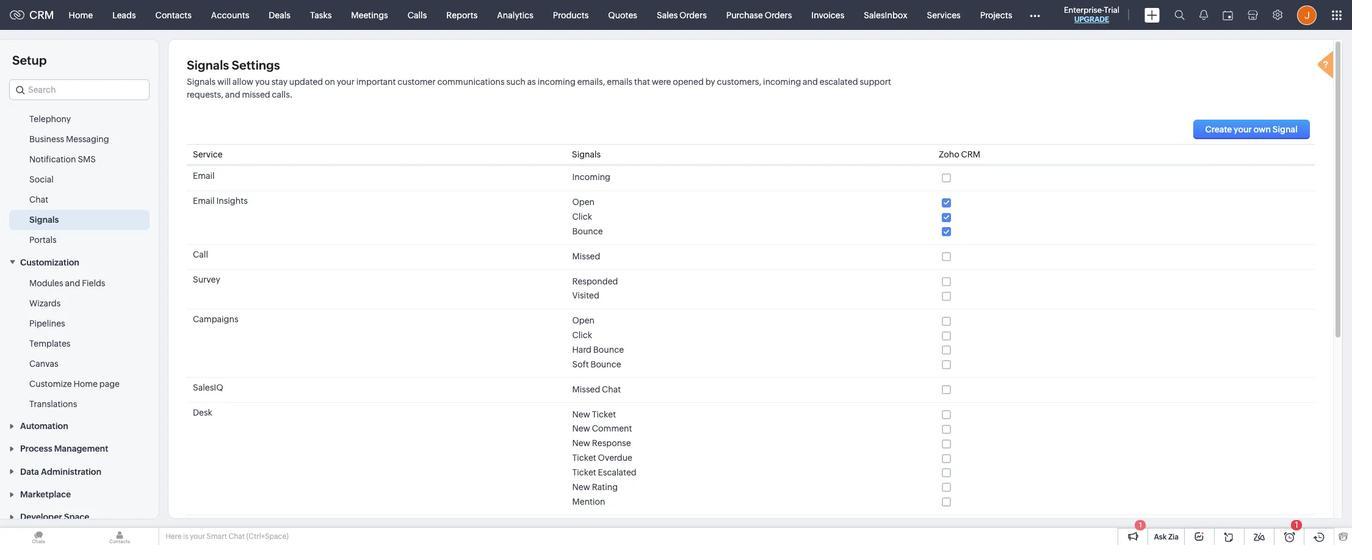 Task type: locate. For each thing, give the bounding box(es) containing it.
canvas link
[[29, 358, 58, 370]]

0 horizontal spatial chat
[[29, 195, 48, 205]]

developer space
[[20, 513, 89, 522]]

hard bounce
[[573, 345, 624, 355]]

marketplace button
[[0, 483, 159, 506]]

open for hard bounce
[[573, 316, 595, 326]]

your right on
[[337, 77, 355, 87]]

0 horizontal spatial incoming
[[538, 77, 576, 87]]

1 horizontal spatial incoming
[[763, 77, 801, 87]]

leads link
[[103, 0, 146, 30]]

2 vertical spatial bounce
[[591, 360, 621, 369]]

1 email from the top
[[193, 171, 215, 181]]

setup
[[12, 53, 47, 67]]

and
[[803, 77, 818, 87], [225, 90, 240, 100], [65, 278, 80, 288]]

new comment
[[573, 424, 632, 434]]

click up hard
[[573, 330, 592, 340]]

here is your smart chat (ctrl+space)
[[165, 533, 289, 541]]

orders for sales orders
[[680, 10, 707, 20]]

signals element
[[1193, 0, 1216, 30]]

1 vertical spatial missed
[[573, 385, 600, 394]]

Other Modules field
[[1022, 5, 1049, 25]]

services
[[927, 10, 961, 20]]

ticket
[[592, 409, 616, 419], [573, 453, 596, 463], [573, 468, 596, 478]]

ticket escalated
[[573, 468, 637, 478]]

meetings link
[[342, 0, 398, 30]]

sales
[[657, 10, 678, 20]]

1 orders from the left
[[680, 10, 707, 20]]

0 vertical spatial your
[[337, 77, 355, 87]]

0 vertical spatial open
[[573, 197, 595, 207]]

1 vertical spatial chat
[[602, 385, 621, 394]]

1 horizontal spatial your
[[337, 77, 355, 87]]

(ctrl+space)
[[246, 533, 289, 541]]

2 horizontal spatial your
[[1234, 125, 1253, 134]]

0 horizontal spatial orders
[[680, 10, 707, 20]]

zoho crm
[[939, 150, 981, 159]]

create menu element
[[1138, 0, 1168, 30]]

open down visited
[[573, 316, 595, 326]]

that
[[635, 77, 650, 87]]

orders for purchase orders
[[765, 10, 792, 20]]

0 vertical spatial missed
[[573, 251, 600, 261]]

wizards link
[[29, 297, 61, 309]]

email for email
[[193, 171, 215, 181]]

canvas
[[29, 359, 58, 369]]

0 horizontal spatial and
[[65, 278, 80, 288]]

0 horizontal spatial 1
[[1140, 522, 1142, 529]]

1 vertical spatial email
[[193, 196, 215, 206]]

home left page
[[74, 379, 98, 389]]

escalated
[[820, 77, 858, 87]]

2 vertical spatial your
[[190, 533, 205, 541]]

1 vertical spatial home
[[74, 379, 98, 389]]

2 missed from the top
[[573, 385, 600, 394]]

contacts link
[[146, 0, 201, 30]]

support
[[860, 77, 891, 87]]

meetings
[[351, 10, 388, 20]]

messaging
[[66, 135, 109, 144]]

1 vertical spatial and
[[225, 90, 240, 100]]

chat right "smart"
[[229, 533, 245, 541]]

fields
[[82, 278, 105, 288]]

region
[[0, 89, 159, 251]]

signals settings
[[187, 58, 280, 72]]

tasks link
[[300, 0, 342, 30]]

page
[[99, 379, 120, 389]]

incoming right customers,
[[763, 77, 801, 87]]

overdue
[[598, 453, 633, 463]]

email insights
[[193, 196, 248, 206]]

communications
[[438, 77, 505, 87]]

0 vertical spatial chat
[[29, 195, 48, 205]]

0 horizontal spatial your
[[190, 533, 205, 541]]

wizards
[[29, 298, 61, 308]]

updated
[[289, 77, 323, 87]]

signals link
[[29, 214, 59, 226]]

crm right zoho
[[962, 150, 981, 159]]

crm left home "link"
[[29, 9, 54, 21]]

new up new comment
[[573, 409, 591, 419]]

new
[[573, 409, 591, 419], [573, 424, 591, 434], [573, 439, 591, 448], [573, 482, 591, 492]]

and left fields
[[65, 278, 80, 288]]

signals up the incoming
[[572, 150, 601, 159]]

ticket up new rating
[[573, 468, 596, 478]]

portals link
[[29, 234, 57, 246]]

salesinbox link
[[855, 0, 918, 30]]

1 vertical spatial your
[[1234, 125, 1253, 134]]

deals link
[[259, 0, 300, 30]]

accounts
[[211, 10, 249, 20]]

space
[[64, 513, 89, 522]]

missed down soft
[[573, 385, 600, 394]]

2 horizontal spatial and
[[803, 77, 818, 87]]

1 vertical spatial ticket
[[573, 453, 596, 463]]

click down the incoming
[[573, 212, 592, 222]]

templates
[[29, 339, 70, 349]]

signals up portals "link"
[[29, 215, 59, 225]]

bounce down hard bounce
[[591, 360, 621, 369]]

quotes link
[[599, 0, 647, 30]]

bounce up responded
[[573, 227, 603, 236]]

2 new from the top
[[573, 424, 591, 434]]

missed up responded
[[573, 251, 600, 261]]

None field
[[9, 79, 150, 100]]

ticket for escalated
[[573, 468, 596, 478]]

home
[[69, 10, 93, 20], [74, 379, 98, 389]]

bounce up soft bounce
[[593, 345, 624, 355]]

process management
[[20, 444, 108, 454]]

new up mention
[[573, 482, 591, 492]]

email left insights
[[193, 196, 215, 206]]

chat down soft bounce
[[602, 385, 621, 394]]

1 open from the top
[[573, 197, 595, 207]]

3 new from the top
[[573, 439, 591, 448]]

4 new from the top
[[573, 482, 591, 492]]

social
[[29, 175, 54, 185]]

accounts link
[[201, 0, 259, 30]]

1 horizontal spatial chat
[[229, 533, 245, 541]]

1 vertical spatial crm
[[962, 150, 981, 159]]

bounce for soft bounce
[[591, 360, 621, 369]]

1 vertical spatial open
[[573, 316, 595, 326]]

chat down social
[[29, 195, 48, 205]]

contacts image
[[81, 528, 158, 545]]

trial
[[1104, 5, 1120, 15]]

signal
[[1273, 125, 1298, 134]]

0 horizontal spatial crm
[[29, 9, 54, 21]]

projects link
[[971, 0, 1022, 30]]

home left the leads 'link'
[[69, 10, 93, 20]]

modules and fields
[[29, 278, 105, 288]]

orders right purchase
[[765, 10, 792, 20]]

2 orders from the left
[[765, 10, 792, 20]]

new down new ticket
[[573, 424, 591, 434]]

bounce for hard bounce
[[593, 345, 624, 355]]

email
[[193, 171, 215, 181], [193, 196, 215, 206]]

your right is
[[190, 533, 205, 541]]

service
[[193, 150, 223, 159]]

data
[[20, 467, 39, 477]]

missed
[[242, 90, 270, 100]]

orders right sales
[[680, 10, 707, 20]]

1 new from the top
[[573, 409, 591, 419]]

products link
[[543, 0, 599, 30]]

0 vertical spatial home
[[69, 10, 93, 20]]

2 click from the top
[[573, 330, 592, 340]]

open for bounce
[[573, 197, 595, 207]]

1 horizontal spatial orders
[[765, 10, 792, 20]]

2 vertical spatial chat
[[229, 533, 245, 541]]

incoming right as
[[538, 77, 576, 87]]

create your own signal
[[1206, 125, 1298, 134]]

notification
[[29, 155, 76, 165]]

region containing telephony
[[0, 89, 159, 251]]

signals up will
[[187, 58, 229, 72]]

0 vertical spatial email
[[193, 171, 215, 181]]

2 vertical spatial ticket
[[573, 468, 596, 478]]

new down new comment
[[573, 439, 591, 448]]

call
[[193, 250, 208, 260]]

email down service
[[193, 171, 215, 181]]

open
[[573, 197, 595, 207], [573, 316, 595, 326]]

process
[[20, 444, 52, 454]]

2 open from the top
[[573, 316, 595, 326]]

0 vertical spatial click
[[573, 212, 592, 222]]

0 vertical spatial bounce
[[573, 227, 603, 236]]

1 vertical spatial click
[[573, 330, 592, 340]]

and down will
[[225, 90, 240, 100]]

1 click from the top
[[573, 212, 592, 222]]

as
[[527, 77, 536, 87]]

calendar image
[[1223, 10, 1234, 20]]

2 vertical spatial and
[[65, 278, 80, 288]]

open down the incoming
[[573, 197, 595, 207]]

ticket down new response
[[573, 453, 596, 463]]

ticket up new comment
[[592, 409, 616, 419]]

Search text field
[[10, 80, 149, 100]]

allow
[[233, 77, 254, 87]]

1 vertical spatial bounce
[[593, 345, 624, 355]]

will allow you stay updated on your important customer communications such as incoming emails, emails that were opened by customers, incoming and escalated support requests, and missed calls.
[[187, 77, 891, 100]]

and left escalated
[[803, 77, 818, 87]]

mention
[[573, 497, 605, 507]]

signals
[[187, 58, 229, 72], [187, 77, 217, 87], [572, 150, 601, 159], [29, 215, 59, 225]]

invoices
[[812, 10, 845, 20]]

1 missed from the top
[[573, 251, 600, 261]]

management
[[54, 444, 108, 454]]

developer
[[20, 513, 62, 522]]

customization region
[[0, 273, 159, 414]]

2 email from the top
[[193, 196, 215, 206]]

your left the own
[[1234, 125, 1253, 134]]



Task type: describe. For each thing, give the bounding box(es) containing it.
portals
[[29, 235, 57, 245]]

automation
[[20, 421, 68, 431]]

upgrade
[[1075, 15, 1110, 24]]

purchase orders
[[727, 10, 792, 20]]

customize home page link
[[29, 378, 120, 390]]

campaigns
[[193, 314, 239, 324]]

missed chat
[[573, 385, 621, 394]]

1 incoming from the left
[[538, 77, 576, 87]]

new ticket
[[573, 409, 616, 419]]

were
[[652, 77, 671, 87]]

new for new ticket
[[573, 409, 591, 419]]

telephony link
[[29, 113, 71, 125]]

zia
[[1169, 533, 1179, 542]]

new rating
[[573, 482, 618, 492]]

soft
[[573, 360, 589, 369]]

emails,
[[578, 77, 605, 87]]

notification sms link
[[29, 154, 96, 166]]

rating
[[592, 482, 618, 492]]

enterprise-trial upgrade
[[1064, 5, 1120, 24]]

customization
[[20, 258, 79, 267]]

1 horizontal spatial and
[[225, 90, 240, 100]]

new for new comment
[[573, 424, 591, 434]]

telephony
[[29, 114, 71, 124]]

analytics link
[[487, 0, 543, 30]]

ask zia
[[1154, 533, 1179, 542]]

analytics
[[497, 10, 534, 20]]

ask
[[1154, 533, 1167, 542]]

create menu image
[[1145, 8, 1160, 22]]

search element
[[1168, 0, 1193, 30]]

profile element
[[1290, 0, 1325, 30]]

stay
[[272, 77, 288, 87]]

signals image
[[1200, 10, 1209, 20]]

leads
[[112, 10, 136, 20]]

crm link
[[10, 9, 54, 21]]

here
[[165, 533, 182, 541]]

response
[[592, 439, 631, 448]]

by
[[706, 77, 716, 87]]

customize home page
[[29, 379, 120, 389]]

opened
[[673, 77, 704, 87]]

1 horizontal spatial crm
[[962, 150, 981, 159]]

translations link
[[29, 398, 77, 410]]

responded
[[573, 276, 618, 286]]

2 incoming from the left
[[763, 77, 801, 87]]

calls.
[[272, 90, 293, 100]]

customers,
[[717, 77, 762, 87]]

invoices link
[[802, 0, 855, 30]]

business messaging link
[[29, 133, 109, 146]]

missed for missed
[[573, 251, 600, 261]]

home inside "customization" region
[[74, 379, 98, 389]]

sms
[[78, 155, 96, 165]]

own
[[1254, 125, 1271, 134]]

on
[[325, 77, 335, 87]]

chat link
[[29, 194, 48, 206]]

will
[[217, 77, 231, 87]]

marketplace
[[20, 490, 71, 500]]

incoming
[[573, 172, 611, 182]]

tasks
[[310, 10, 332, 20]]

ticket overdue
[[573, 453, 633, 463]]

zoho
[[939, 150, 960, 159]]

missed for missed chat
[[573, 385, 600, 394]]

calls
[[408, 10, 427, 20]]

your inside button
[[1234, 125, 1253, 134]]

email for email insights
[[193, 196, 215, 206]]

click for bounce
[[573, 212, 592, 222]]

hard
[[573, 345, 592, 355]]

profile image
[[1298, 5, 1317, 25]]

business messaging
[[29, 135, 109, 144]]

deals
[[269, 10, 291, 20]]

business
[[29, 135, 64, 144]]

search image
[[1175, 10, 1185, 20]]

purchase orders link
[[717, 0, 802, 30]]

insights
[[216, 196, 248, 206]]

new for new rating
[[573, 482, 591, 492]]

create your own signal button
[[1194, 120, 1311, 139]]

notification sms
[[29, 155, 96, 165]]

requests,
[[187, 90, 223, 100]]

contacts
[[155, 10, 192, 20]]

automation button
[[0, 414, 159, 437]]

0 vertical spatial ticket
[[592, 409, 616, 419]]

home link
[[59, 0, 103, 30]]

click for hard bounce
[[573, 330, 592, 340]]

ticket for overdue
[[573, 453, 596, 463]]

quotes
[[608, 10, 638, 20]]

administration
[[41, 467, 101, 477]]

customer
[[398, 77, 436, 87]]

2 horizontal spatial chat
[[602, 385, 621, 394]]

your inside will allow you stay updated on your important customer communications such as incoming emails, emails that were opened by customers, incoming and escalated support requests, and missed calls.
[[337, 77, 355, 87]]

visited
[[573, 291, 600, 301]]

new for new response
[[573, 439, 591, 448]]

0 vertical spatial crm
[[29, 9, 54, 21]]

1 horizontal spatial 1
[[1295, 520, 1299, 530]]

signals up requests,
[[187, 77, 217, 87]]

0 vertical spatial and
[[803, 77, 818, 87]]

chats image
[[0, 528, 77, 545]]

comment
[[592, 424, 632, 434]]

and inside "customization" region
[[65, 278, 80, 288]]

customize
[[29, 379, 72, 389]]

modules
[[29, 278, 63, 288]]

customization button
[[0, 251, 159, 273]]

products
[[553, 10, 589, 20]]

new response
[[573, 439, 631, 448]]

enterprise-
[[1064, 5, 1104, 15]]

reports link
[[437, 0, 487, 30]]

desk
[[193, 408, 212, 418]]

projects
[[981, 10, 1013, 20]]

you
[[255, 77, 270, 87]]

pipelines link
[[29, 317, 65, 330]]



Task type: vqa. For each thing, say whether or not it's contained in the screenshot.
the Ask Zia
yes



